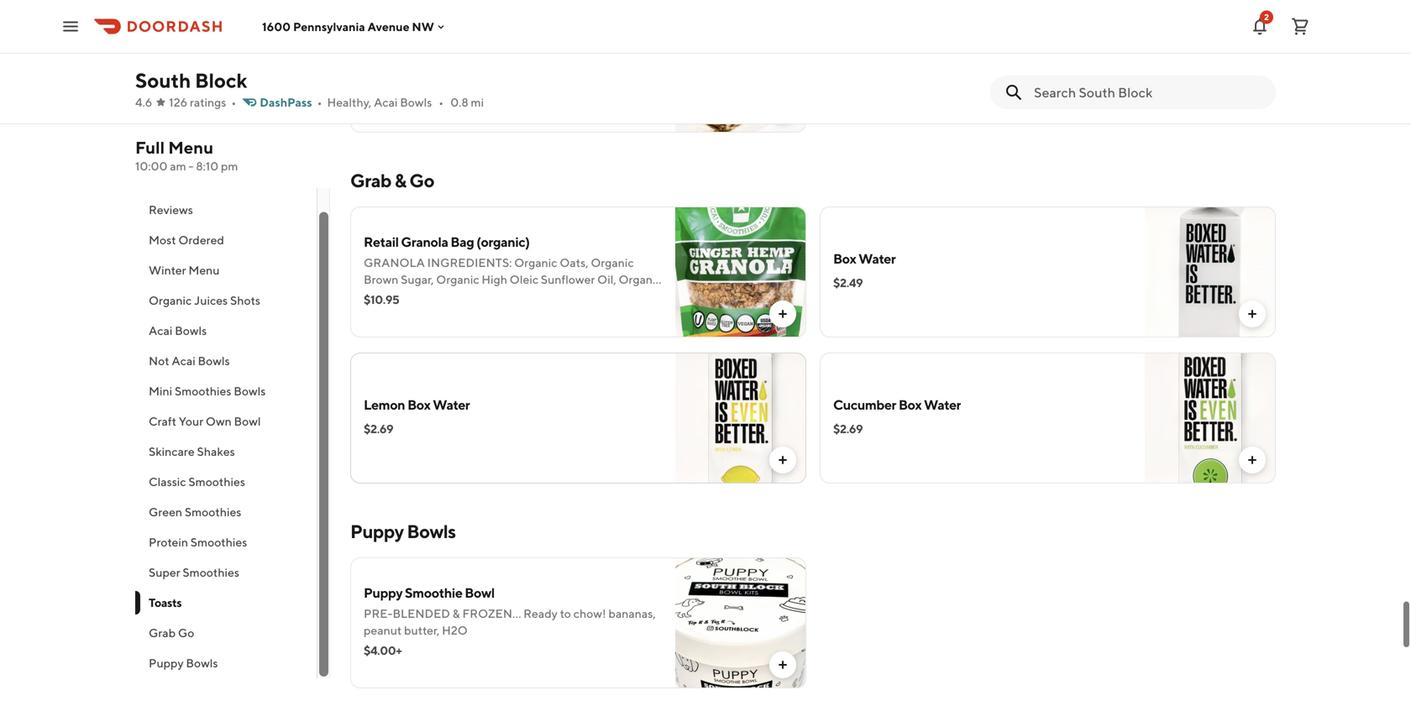 Task type: describe. For each thing, give the bounding box(es) containing it.
retail
[[364, 234, 399, 250]]

mini
[[149, 384, 172, 398]]

avenue
[[368, 20, 410, 33]]

$2.69 for lemon box water
[[364, 422, 393, 436]]

add item to cart image for puppy smoothie bowl
[[776, 659, 790, 672]]

126
[[169, 95, 187, 109]]

0 vertical spatial puppy
[[350, 521, 404, 543]]

protein
[[149, 536, 188, 549]]

1 vertical spatial acai
[[149, 324, 173, 338]]

skincare
[[149, 445, 195, 459]]

lemon box water image
[[675, 353, 806, 484]]

1 horizontal spatial water
[[859, 251, 896, 267]]

nw
[[412, 20, 434, 33]]

most ordered
[[149, 233, 224, 247]]

smoothies for green
[[185, 505, 241, 519]]

grab for grab & go
[[350, 170, 391, 192]]

mi
[[471, 95, 484, 109]]

mini smoothies bowls button
[[135, 376, 330, 407]]

cinnamon
[[364, 68, 416, 81]]

puppy inside puppy smoothie bowl pre-blended & frozen... ready to chow! bananas, peanut butter, h2o $4.00+
[[364, 585, 403, 601]]

protein smoothies button
[[135, 528, 330, 558]]

reviews button
[[135, 195, 330, 225]]

4.6
[[135, 95, 152, 109]]

juices
[[194, 294, 228, 307]]

box water image
[[1145, 207, 1276, 338]]

2
[[1264, 12, 1269, 22]]

cucumber box water image
[[1145, 353, 1276, 484]]

classic smoothies button
[[135, 467, 330, 497]]

$2.49
[[833, 276, 863, 290]]

notification bell image
[[1250, 16, 1270, 37]]

chow!
[[574, 607, 606, 621]]

1 • from the left
[[231, 95, 236, 109]]

winter menu button
[[135, 255, 330, 286]]

water for lemon box water
[[433, 397, 470, 413]]

ratings
[[190, 95, 226, 109]]

bowls up mini smoothies bowls in the bottom of the page
[[198, 354, 230, 368]]

grab go
[[149, 626, 194, 640]]

lemon
[[364, 397, 405, 413]]

8:10
[[196, 159, 219, 173]]

h2o
[[442, 624, 468, 638]]

1600 pennsylvania avenue nw button
[[262, 20, 448, 33]]

green
[[149, 505, 182, 519]]

skincare shakes button
[[135, 437, 330, 467]]

raw
[[589, 51, 608, 65]]

cucumber box water
[[833, 397, 961, 413]]

puppy inside button
[[149, 657, 184, 670]]

green smoothies
[[149, 505, 241, 519]]

$7.95
[[364, 88, 392, 102]]

not
[[149, 354, 169, 368]]

healthy,
[[327, 95, 372, 109]]

box water
[[833, 251, 896, 267]]

super
[[149, 566, 180, 580]]

toast
[[411, 29, 443, 45]]

0 vertical spatial go
[[409, 170, 434, 192]]

acai for not
[[172, 354, 196, 368]]

retail granola bag (organic)
[[364, 234, 530, 250]]

winter
[[149, 263, 186, 277]]

banana toast image
[[675, 2, 806, 133]]

classic
[[149, 475, 186, 489]]

peanut
[[364, 624, 402, 638]]

smoothies for mini
[[175, 384, 231, 398]]

not acai bowls
[[149, 354, 230, 368]]

(organic)
[[476, 234, 530, 250]]

winter menu
[[149, 263, 220, 277]]

0 vertical spatial puppy bowls
[[350, 521, 456, 543]]

green smoothies button
[[135, 497, 330, 528]]

craft your own bowl button
[[135, 407, 330, 437]]

bowl inside button
[[234, 415, 261, 428]]

acai for healthy,
[[374, 95, 398, 109]]

organic
[[149, 294, 192, 307]]

banana toast banana, all natural almond butter, granola, raw honey, cinnamon $7.95
[[364, 29, 645, 102]]

not acai bowls button
[[135, 346, 330, 376]]

2 • from the left
[[317, 95, 322, 109]]

granola
[[401, 234, 448, 250]]

items
[[200, 173, 230, 186]]

0.8
[[450, 95, 469, 109]]

south block
[[135, 68, 247, 92]]

add item to cart image for cucumber box water
[[1246, 454, 1259, 467]]

1600
[[262, 20, 291, 33]]

open menu image
[[60, 16, 81, 37]]

skincare shakes
[[149, 445, 235, 459]]

honey,
[[610, 51, 645, 65]]

blended
[[393, 607, 450, 621]]

ordered
[[178, 233, 224, 247]]

smoothies for super
[[183, 566, 239, 580]]

dashpass •
[[260, 95, 322, 109]]

banana
[[364, 29, 408, 45]]

go inside grab go button
[[178, 626, 194, 640]]

0 vertical spatial &
[[395, 170, 406, 192]]

featured items
[[149, 173, 230, 186]]

3 • from the left
[[439, 95, 444, 109]]

water for cucumber box water
[[924, 397, 961, 413]]

to
[[560, 607, 571, 621]]

bowls down cinnamon
[[400, 95, 432, 109]]

block
[[195, 68, 247, 92]]



Task type: locate. For each thing, give the bounding box(es) containing it.
banana,
[[364, 51, 406, 65]]

bowl inside puppy smoothie bowl pre-blended & frozen... ready to chow! bananas, peanut butter, h2o $4.00+
[[465, 585, 495, 601]]

add item to cart image for lemon box water
[[776, 454, 790, 467]]

1 vertical spatial puppy
[[364, 585, 403, 601]]

grab down toasts on the bottom left
[[149, 626, 176, 640]]

1 vertical spatial &
[[453, 607, 460, 621]]

& inside puppy smoothie bowl pre-blended & frozen... ready to chow! bananas, peanut butter, h2o $4.00+
[[453, 607, 460, 621]]

2 vertical spatial acai
[[172, 354, 196, 368]]

1 vertical spatial add item to cart image
[[776, 659, 790, 672]]

1 vertical spatial bowl
[[465, 585, 495, 601]]

acai up not
[[149, 324, 173, 338]]

0 items, open order cart image
[[1290, 16, 1311, 37]]

1 $2.69 from the left
[[364, 422, 393, 436]]

toasts
[[149, 596, 182, 610]]

craft
[[149, 415, 176, 428]]

box for lemon box water
[[407, 397, 430, 413]]

box right lemon
[[407, 397, 430, 413]]

0 horizontal spatial go
[[178, 626, 194, 640]]

bowls up not acai bowls
[[175, 324, 207, 338]]

1 horizontal spatial grab
[[350, 170, 391, 192]]

0 horizontal spatial butter,
[[404, 624, 440, 638]]

natural
[[423, 51, 461, 65]]

smoothies for classic
[[188, 475, 245, 489]]

puppy bowls up smoothie
[[350, 521, 456, 543]]

water right lemon
[[433, 397, 470, 413]]

all
[[408, 51, 421, 65]]

smoothies up protein smoothies
[[185, 505, 241, 519]]

puppy bowls inside puppy bowls button
[[149, 657, 218, 670]]

2 horizontal spatial water
[[924, 397, 961, 413]]

organic juices shots button
[[135, 286, 330, 316]]

0 vertical spatial menu
[[168, 138, 213, 158]]

-
[[189, 159, 194, 173]]

2 vertical spatial puppy
[[149, 657, 184, 670]]

full menu 10:00 am - 8:10 pm
[[135, 138, 238, 173]]

$2.69 down the cucumber
[[833, 422, 863, 436]]

0 horizontal spatial bowl
[[234, 415, 261, 428]]

0 horizontal spatial grab
[[149, 626, 176, 640]]

smoothies up craft your own bowl
[[175, 384, 231, 398]]

dashpass
[[260, 95, 312, 109]]

acai right not
[[172, 354, 196, 368]]

go up granola
[[409, 170, 434, 192]]

grab for grab go
[[149, 626, 176, 640]]

grab & go
[[350, 170, 434, 192]]

acai bowls
[[149, 324, 207, 338]]

mini smoothies bowls
[[149, 384, 266, 398]]

$2.69 for cucumber box water
[[833, 422, 863, 436]]

0 horizontal spatial box
[[407, 397, 430, 413]]

• down "block" at left top
[[231, 95, 236, 109]]

& up h2o at left
[[453, 607, 460, 621]]

bowl
[[234, 415, 261, 428], [465, 585, 495, 601]]

shots
[[230, 294, 260, 307]]

1 horizontal spatial bowl
[[465, 585, 495, 601]]

1 horizontal spatial butter,
[[505, 51, 541, 65]]

Item Search search field
[[1034, 83, 1263, 102]]

grab inside button
[[149, 626, 176, 640]]

0 horizontal spatial puppy bowls
[[149, 657, 218, 670]]

1 horizontal spatial •
[[317, 95, 322, 109]]

craft your own bowl
[[149, 415, 261, 428]]

2 horizontal spatial •
[[439, 95, 444, 109]]

featured items button
[[135, 165, 330, 195]]

most
[[149, 233, 176, 247]]

box for cucumber box water
[[899, 397, 922, 413]]

1 vertical spatial menu
[[188, 263, 220, 277]]

10:00
[[135, 159, 168, 173]]

1 horizontal spatial $2.69
[[833, 422, 863, 436]]

add item to cart image for box water
[[1246, 307, 1259, 321]]

butter, inside banana toast banana, all natural almond butter, granola, raw honey, cinnamon $7.95
[[505, 51, 541, 65]]

go down toasts on the bottom left
[[178, 626, 194, 640]]

1 horizontal spatial go
[[409, 170, 434, 192]]

protein smoothies
[[149, 536, 247, 549]]

menu inside full menu 10:00 am - 8:10 pm
[[168, 138, 213, 158]]

1 vertical spatial puppy bowls
[[149, 657, 218, 670]]

$2.69 down lemon
[[364, 422, 393, 436]]

super smoothies
[[149, 566, 239, 580]]

bag
[[451, 234, 474, 250]]

acai
[[374, 95, 398, 109], [149, 324, 173, 338], [172, 354, 196, 368]]

add item to cart image
[[776, 307, 790, 321], [1246, 307, 1259, 321], [776, 454, 790, 467]]

0 vertical spatial grab
[[350, 170, 391, 192]]

puppy bowls button
[[135, 649, 330, 679]]

water
[[859, 251, 896, 267], [433, 397, 470, 413], [924, 397, 961, 413]]

0 vertical spatial acai
[[374, 95, 398, 109]]

menu for full
[[168, 138, 213, 158]]

ready
[[524, 607, 558, 621]]

bowl up frozen...
[[465, 585, 495, 601]]

water up $2.49
[[859, 251, 896, 267]]

retail granola bag (organic) image
[[675, 207, 806, 338]]

0 horizontal spatial •
[[231, 95, 236, 109]]

0 vertical spatial bowl
[[234, 415, 261, 428]]

organic juices shots
[[149, 294, 260, 307]]

1 horizontal spatial &
[[453, 607, 460, 621]]

acai down cinnamon
[[374, 95, 398, 109]]

puppy smoothie bowl image
[[675, 558, 806, 689]]

menu up organic juices shots
[[188, 263, 220, 277]]

& up retail
[[395, 170, 406, 192]]

menu for winter
[[188, 263, 220, 277]]

classic smoothies
[[149, 475, 245, 489]]

bowls up smoothie
[[407, 521, 456, 543]]

menu up -
[[168, 138, 213, 158]]

your
[[179, 415, 203, 428]]

add item to cart image
[[1246, 454, 1259, 467], [776, 659, 790, 672]]

1 horizontal spatial puppy bowls
[[350, 521, 456, 543]]

bowls down not acai bowls button
[[234, 384, 266, 398]]

0 horizontal spatial &
[[395, 170, 406, 192]]

pennsylvania
[[293, 20, 365, 33]]

add item to cart image for retail granola bag (organic)
[[776, 307, 790, 321]]

menu inside winter menu button
[[188, 263, 220, 277]]

bowl right own
[[234, 415, 261, 428]]

menu
[[168, 138, 213, 158], [188, 263, 220, 277]]

pm
[[221, 159, 238, 173]]

lemon box water
[[364, 397, 470, 413]]

2 $2.69 from the left
[[833, 422, 863, 436]]

0 vertical spatial butter,
[[505, 51, 541, 65]]

0 horizontal spatial water
[[433, 397, 470, 413]]

butter, right almond
[[505, 51, 541, 65]]

bowls
[[400, 95, 432, 109], [175, 324, 207, 338], [198, 354, 230, 368], [234, 384, 266, 398], [407, 521, 456, 543], [186, 657, 218, 670]]

almond
[[463, 51, 503, 65]]

water right the cucumber
[[924, 397, 961, 413]]

1 vertical spatial grab
[[149, 626, 176, 640]]

smoothie
[[405, 585, 462, 601]]

bananas,
[[609, 607, 656, 621]]

am
[[170, 159, 186, 173]]

smoothies down protein smoothies
[[183, 566, 239, 580]]

shakes
[[197, 445, 235, 459]]

featured
[[149, 173, 198, 186]]

0 vertical spatial add item to cart image
[[1246, 454, 1259, 467]]

butter,
[[505, 51, 541, 65], [404, 624, 440, 638]]

•
[[231, 95, 236, 109], [317, 95, 322, 109], [439, 95, 444, 109]]

butter, inside puppy smoothie bowl pre-blended & frozen... ready to chow! bananas, peanut butter, h2o $4.00+
[[404, 624, 440, 638]]

• left 0.8
[[439, 95, 444, 109]]

cucumber
[[833, 397, 896, 413]]

acai bowls button
[[135, 316, 330, 346]]

smoothies
[[175, 384, 231, 398], [188, 475, 245, 489], [185, 505, 241, 519], [191, 536, 247, 549], [183, 566, 239, 580]]

$10.95
[[364, 293, 399, 307]]

0 horizontal spatial $2.69
[[364, 422, 393, 436]]

healthy, acai bowls • 0.8 mi
[[327, 95, 484, 109]]

126 ratings •
[[169, 95, 236, 109]]

bowls down grab go
[[186, 657, 218, 670]]

butter, down blended
[[404, 624, 440, 638]]

box right the cucumber
[[899, 397, 922, 413]]

smoothies for protein
[[191, 536, 247, 549]]

$2.69
[[364, 422, 393, 436], [833, 422, 863, 436]]

smoothies down "green smoothies" button
[[191, 536, 247, 549]]

1 horizontal spatial box
[[833, 251, 856, 267]]

super smoothies button
[[135, 558, 330, 588]]

1 vertical spatial go
[[178, 626, 194, 640]]

grab up retail
[[350, 170, 391, 192]]

own
[[206, 415, 232, 428]]

&
[[395, 170, 406, 192], [453, 607, 460, 621]]

box up $2.49
[[833, 251, 856, 267]]

puppy smoothie bowl pre-blended & frozen... ready to chow! bananas, peanut butter, h2o $4.00+
[[364, 585, 656, 658]]

1 vertical spatial butter,
[[404, 624, 440, 638]]

grab
[[350, 170, 391, 192], [149, 626, 176, 640]]

2 horizontal spatial box
[[899, 397, 922, 413]]

frozen...
[[462, 607, 521, 621]]

1 horizontal spatial add item to cart image
[[1246, 454, 1259, 467]]

granola,
[[543, 51, 586, 65]]

reviews
[[149, 203, 193, 217]]

puppy bowls down grab go
[[149, 657, 218, 670]]

0 horizontal spatial add item to cart image
[[776, 659, 790, 672]]

puppy
[[350, 521, 404, 543], [364, 585, 403, 601], [149, 657, 184, 670]]

smoothies down shakes
[[188, 475, 245, 489]]

go
[[409, 170, 434, 192], [178, 626, 194, 640]]

most ordered button
[[135, 225, 330, 255]]

• left "healthy,"
[[317, 95, 322, 109]]

1600 pennsylvania avenue nw
[[262, 20, 434, 33]]



Task type: vqa. For each thing, say whether or not it's contained in the screenshot.
topmost Grab
yes



